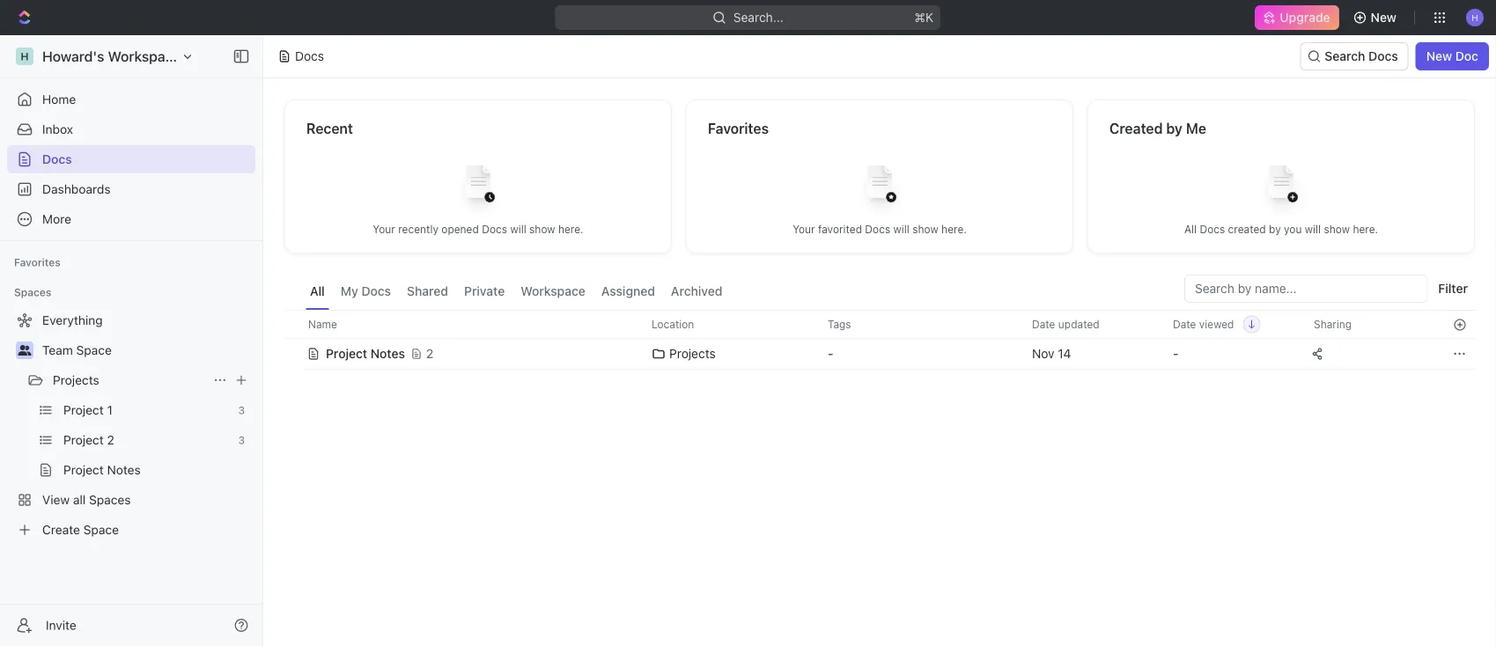 Task type: describe. For each thing, give the bounding box(es) containing it.
1 show from the left
[[529, 223, 555, 236]]

new doc
[[1427, 49, 1479, 63]]

archived button
[[667, 275, 727, 310]]

space for team space
[[76, 343, 112, 358]]

create space link
[[7, 516, 252, 544]]

recent
[[307, 120, 353, 137]]

2 will from the left
[[894, 223, 910, 236]]

workspace inside button
[[521, 284, 586, 299]]

3 for 1
[[238, 404, 245, 417]]

2 show from the left
[[913, 223, 939, 236]]

3 will from the left
[[1305, 223, 1321, 236]]

filter button
[[1432, 275, 1475, 303]]

0 horizontal spatial by
[[1167, 120, 1183, 137]]

spaces inside tree
[[89, 493, 131, 507]]

new for new
[[1371, 10, 1397, 25]]

dashboards
[[42, 182, 111, 196]]

projects inside tree
[[53, 373, 99, 388]]

inbox link
[[7, 115, 255, 144]]

upgrade link
[[1256, 5, 1339, 30]]

assigned
[[602, 284, 655, 299]]

3 for 2
[[238, 434, 245, 447]]

1 horizontal spatial by
[[1269, 223, 1281, 236]]

view
[[42, 493, 70, 507]]

more button
[[7, 205, 255, 233]]

created
[[1110, 120, 1163, 137]]

team
[[42, 343, 73, 358]]

new doc button
[[1416, 42, 1490, 70]]

shared button
[[403, 275, 453, 310]]

dashboards link
[[7, 175, 255, 203]]

Search by name... text field
[[1195, 276, 1418, 302]]

my docs
[[341, 284, 391, 299]]

date for date updated
[[1032, 318, 1056, 331]]

date updated button
[[1022, 311, 1110, 338]]

1 - from the left
[[828, 347, 834, 361]]

project 1
[[63, 403, 113, 418]]

project for project notes link
[[63, 463, 104, 477]]

2 here. from the left
[[942, 223, 967, 236]]

favorites inside 'favorites' button
[[14, 256, 61, 269]]

date updated
[[1032, 318, 1100, 331]]

notes inside project notes link
[[107, 463, 141, 477]]

h button
[[1461, 4, 1490, 32]]

home link
[[7, 85, 255, 114]]

1 here. from the left
[[558, 223, 584, 236]]

created by me
[[1110, 120, 1207, 137]]

howard's workspace, , element
[[16, 48, 33, 65]]

view all spaces link
[[7, 486, 252, 514]]

my docs button
[[336, 275, 396, 310]]

your favorited docs will show here.
[[793, 223, 967, 236]]

all button
[[306, 275, 329, 310]]

1 will from the left
[[510, 223, 526, 236]]

upgrade
[[1280, 10, 1331, 25]]

you
[[1284, 223, 1302, 236]]

project inside row
[[326, 347, 367, 361]]

projects link
[[53, 366, 206, 395]]

create
[[42, 523, 80, 537]]

no recent docs image
[[443, 152, 514, 222]]

updated
[[1059, 318, 1100, 331]]

nov 14
[[1032, 347, 1072, 361]]

shared
[[407, 284, 448, 299]]

recently
[[398, 223, 439, 236]]

tree inside sidebar navigation
[[7, 307, 255, 544]]

project notes inside tree
[[63, 463, 141, 477]]

everything link
[[7, 307, 252, 335]]

search...
[[734, 10, 784, 25]]

3 here. from the left
[[1353, 223, 1379, 236]]

nov
[[1032, 347, 1055, 361]]

2 inside row
[[426, 347, 434, 361]]

everything
[[42, 313, 103, 328]]

14
[[1058, 347, 1072, 361]]

private
[[464, 284, 505, 299]]

private button
[[460, 275, 509, 310]]

invite
[[46, 618, 76, 633]]



Task type: vqa. For each thing, say whether or not it's contained in the screenshot.
Terry Turtle'S Workspace, , element
no



Task type: locate. For each thing, give the bounding box(es) containing it.
0 horizontal spatial favorites
[[14, 256, 61, 269]]

0 horizontal spatial show
[[529, 223, 555, 236]]

0 horizontal spatial your
[[373, 223, 395, 236]]

all inside button
[[310, 284, 325, 299]]

1 horizontal spatial here.
[[942, 223, 967, 236]]

2 date from the left
[[1173, 318, 1197, 331]]

date
[[1032, 318, 1056, 331], [1173, 318, 1197, 331]]

1 vertical spatial notes
[[107, 463, 141, 477]]

search docs button
[[1300, 42, 1409, 70]]

filter button
[[1432, 275, 1475, 303]]

⌘k
[[915, 10, 934, 25]]

0 vertical spatial 2
[[426, 347, 434, 361]]

doc
[[1456, 49, 1479, 63]]

projects down the team space
[[53, 373, 99, 388]]

1 vertical spatial space
[[83, 523, 119, 537]]

h inside sidebar navigation
[[21, 50, 29, 63]]

search
[[1325, 49, 1366, 63]]

1 vertical spatial spaces
[[89, 493, 131, 507]]

show right the you
[[1324, 223, 1350, 236]]

0 horizontal spatial will
[[510, 223, 526, 236]]

notes up view all spaces link
[[107, 463, 141, 477]]

docs inside "link"
[[42, 152, 72, 166]]

project notes down name
[[326, 347, 405, 361]]

2 horizontal spatial show
[[1324, 223, 1350, 236]]

1 vertical spatial all
[[310, 284, 325, 299]]

0 vertical spatial favorites
[[708, 120, 769, 137]]

1 vertical spatial projects
[[53, 373, 99, 388]]

workspace
[[108, 48, 181, 65], [521, 284, 586, 299]]

space right 'team'
[[76, 343, 112, 358]]

tree containing everything
[[7, 307, 255, 544]]

no created by me docs image
[[1246, 152, 1317, 222]]

1 horizontal spatial your
[[793, 223, 815, 236]]

1 vertical spatial favorites
[[14, 256, 61, 269]]

1 vertical spatial 3
[[238, 434, 245, 447]]

will right opened
[[510, 223, 526, 236]]

1 horizontal spatial show
[[913, 223, 939, 236]]

your
[[373, 223, 395, 236], [793, 223, 815, 236]]

show
[[529, 223, 555, 236], [913, 223, 939, 236], [1324, 223, 1350, 236]]

all for all docs created by you will show here.
[[1185, 223, 1197, 236]]

0 vertical spatial notes
[[371, 347, 405, 361]]

space
[[76, 343, 112, 358], [83, 523, 119, 537]]

home
[[42, 92, 76, 107]]

location
[[652, 318, 694, 331]]

docs right 'favorited' at top right
[[865, 223, 891, 236]]

2 row from the top
[[285, 336, 1475, 372]]

spaces down 'favorites' button
[[14, 286, 51, 299]]

all
[[73, 493, 86, 507]]

new inside button
[[1427, 49, 1453, 63]]

create space
[[42, 523, 119, 537]]

project 2
[[63, 433, 114, 447]]

0 horizontal spatial h
[[21, 50, 29, 63]]

1 horizontal spatial spaces
[[89, 493, 131, 507]]

0 vertical spatial h
[[1472, 12, 1479, 22]]

spaces right all
[[89, 493, 131, 507]]

0 vertical spatial by
[[1167, 120, 1183, 137]]

0 horizontal spatial project notes
[[63, 463, 141, 477]]

docs inside button
[[362, 284, 391, 299]]

viewed
[[1200, 318, 1234, 331]]

space down the view all spaces
[[83, 523, 119, 537]]

row containing name
[[285, 310, 1475, 339]]

2 your from the left
[[793, 223, 815, 236]]

2 down 1
[[107, 433, 114, 447]]

search docs
[[1325, 49, 1399, 63]]

opened
[[442, 223, 479, 236]]

favorited
[[818, 223, 862, 236]]

docs up recent
[[295, 49, 324, 63]]

tab list containing all
[[306, 275, 727, 310]]

docs left 'created'
[[1200, 223, 1225, 236]]

all left my
[[310, 284, 325, 299]]

1 horizontal spatial favorites
[[708, 120, 769, 137]]

0 vertical spatial space
[[76, 343, 112, 358]]

archived
[[671, 284, 723, 299]]

- down tags
[[828, 347, 834, 361]]

1 your from the left
[[373, 223, 395, 236]]

1 horizontal spatial will
[[894, 223, 910, 236]]

project down name
[[326, 347, 367, 361]]

workspace inside sidebar navigation
[[108, 48, 181, 65]]

show up workspace button
[[529, 223, 555, 236]]

0 vertical spatial spaces
[[14, 286, 51, 299]]

1 horizontal spatial all
[[1185, 223, 1197, 236]]

0 vertical spatial workspace
[[108, 48, 181, 65]]

2 horizontal spatial will
[[1305, 223, 1321, 236]]

tree
[[7, 307, 255, 544]]

1 vertical spatial 2
[[107, 433, 114, 447]]

all for all
[[310, 284, 325, 299]]

team space
[[42, 343, 112, 358]]

favorites button
[[7, 252, 68, 273]]

your for recent
[[373, 223, 395, 236]]

name
[[308, 318, 337, 331]]

1 horizontal spatial workspace
[[521, 284, 586, 299]]

notes down 'my docs' button
[[371, 347, 405, 361]]

your left 'favorited' at top right
[[793, 223, 815, 236]]

date for date viewed
[[1173, 318, 1197, 331]]

user group image
[[18, 345, 31, 356]]

docs down inbox
[[42, 152, 72, 166]]

inbox
[[42, 122, 73, 137]]

docs inside button
[[1369, 49, 1399, 63]]

here.
[[558, 223, 584, 236], [942, 223, 967, 236], [1353, 223, 1379, 236]]

table containing project notes
[[285, 310, 1475, 372]]

2 horizontal spatial here.
[[1353, 223, 1379, 236]]

0 vertical spatial project notes
[[326, 347, 405, 361]]

team space link
[[42, 336, 252, 365]]

assigned button
[[597, 275, 660, 310]]

docs right search
[[1369, 49, 1399, 63]]

spaces
[[14, 286, 51, 299], [89, 493, 131, 507]]

your left the recently
[[373, 223, 395, 236]]

new
[[1371, 10, 1397, 25], [1427, 49, 1453, 63]]

project down project 1
[[63, 433, 104, 447]]

new up search docs
[[1371, 10, 1397, 25]]

1 vertical spatial new
[[1427, 49, 1453, 63]]

0 horizontal spatial new
[[1371, 10, 1397, 25]]

1 vertical spatial project notes
[[63, 463, 141, 477]]

notes inside row
[[371, 347, 405, 361]]

0 horizontal spatial workspace
[[108, 48, 181, 65]]

will down 'no favorited docs' image
[[894, 223, 910, 236]]

1 vertical spatial h
[[21, 50, 29, 63]]

view all spaces
[[42, 493, 131, 507]]

project notes down project 2 on the bottom left
[[63, 463, 141, 477]]

1 vertical spatial workspace
[[521, 284, 586, 299]]

me
[[1186, 120, 1207, 137]]

1 horizontal spatial 2
[[426, 347, 434, 361]]

project
[[326, 347, 367, 361], [63, 403, 104, 418], [63, 433, 104, 447], [63, 463, 104, 477]]

3 show from the left
[[1324, 223, 1350, 236]]

2 3 from the top
[[238, 434, 245, 447]]

project up the view all spaces
[[63, 463, 104, 477]]

all docs created by you will show here.
[[1185, 223, 1379, 236]]

1 horizontal spatial date
[[1173, 318, 1197, 331]]

row
[[285, 310, 1475, 339], [285, 336, 1475, 372]]

no favorited docs image
[[845, 152, 915, 222]]

date viewed
[[1173, 318, 1234, 331]]

- down date viewed
[[1173, 347, 1179, 361]]

tags
[[828, 318, 851, 331]]

filter
[[1439, 281, 1468, 296]]

-
[[828, 347, 834, 361], [1173, 347, 1179, 361]]

1 horizontal spatial project notes
[[326, 347, 405, 361]]

1 horizontal spatial notes
[[371, 347, 405, 361]]

workspace up home link
[[108, 48, 181, 65]]

project notes link
[[63, 456, 252, 484]]

sharing
[[1314, 318, 1352, 331]]

0 vertical spatial new
[[1371, 10, 1397, 25]]

will right the you
[[1305, 223, 1321, 236]]

h
[[1472, 12, 1479, 22], [21, 50, 29, 63]]

0 vertical spatial projects
[[669, 347, 716, 361]]

howard's workspace
[[42, 48, 181, 65]]

project left 1
[[63, 403, 104, 418]]

show down 'no favorited docs' image
[[913, 223, 939, 236]]

by left the you
[[1269, 223, 1281, 236]]

space for create space
[[83, 523, 119, 537]]

2 inside tree
[[107, 433, 114, 447]]

workspace button
[[516, 275, 590, 310]]

h up 'doc'
[[1472, 12, 1479, 22]]

h left 'howard's'
[[21, 50, 29, 63]]

new for new doc
[[1427, 49, 1453, 63]]

row containing project notes
[[285, 336, 1475, 372]]

projects
[[669, 347, 716, 361], [53, 373, 99, 388]]

0 horizontal spatial notes
[[107, 463, 141, 477]]

date up nov
[[1032, 318, 1056, 331]]

project for project 2 link
[[63, 433, 104, 447]]

sidebar navigation
[[0, 35, 267, 647]]

2
[[426, 347, 434, 361], [107, 433, 114, 447]]

project 2 link
[[63, 426, 231, 455]]

all left 'created'
[[1185, 223, 1197, 236]]

tab list
[[306, 275, 727, 310]]

1 row from the top
[[285, 310, 1475, 339]]

by left me
[[1167, 120, 1183, 137]]

new left 'doc'
[[1427, 49, 1453, 63]]

3
[[238, 404, 245, 417], [238, 434, 245, 447]]

project for project 1 link
[[63, 403, 104, 418]]

howard's
[[42, 48, 104, 65]]

1 horizontal spatial new
[[1427, 49, 1453, 63]]

1 vertical spatial by
[[1269, 223, 1281, 236]]

docs right my
[[362, 284, 391, 299]]

0 vertical spatial all
[[1185, 223, 1197, 236]]

1 horizontal spatial projects
[[669, 347, 716, 361]]

date left viewed
[[1173, 318, 1197, 331]]

new button
[[1346, 4, 1408, 32]]

projects down location
[[669, 347, 716, 361]]

0 horizontal spatial here.
[[558, 223, 584, 236]]

your for favorites
[[793, 223, 815, 236]]

project notes inside row
[[326, 347, 405, 361]]

2 - from the left
[[1173, 347, 1179, 361]]

0 vertical spatial 3
[[238, 404, 245, 417]]

table
[[285, 310, 1475, 372]]

all
[[1185, 223, 1197, 236], [310, 284, 325, 299]]

1 date from the left
[[1032, 318, 1056, 331]]

more
[[42, 212, 71, 226]]

1 horizontal spatial h
[[1472, 12, 1479, 22]]

projects inside table
[[669, 347, 716, 361]]

favorites
[[708, 120, 769, 137], [14, 256, 61, 269]]

h inside dropdown button
[[1472, 12, 1479, 22]]

0 horizontal spatial spaces
[[14, 286, 51, 299]]

0 horizontal spatial 2
[[107, 433, 114, 447]]

docs link
[[7, 145, 255, 174]]

1
[[107, 403, 113, 418]]

my
[[341, 284, 358, 299]]

date viewed button
[[1163, 311, 1261, 338]]

notes
[[371, 347, 405, 361], [107, 463, 141, 477]]

docs
[[295, 49, 324, 63], [1369, 49, 1399, 63], [42, 152, 72, 166], [482, 223, 507, 236], [865, 223, 891, 236], [1200, 223, 1225, 236], [362, 284, 391, 299]]

0 horizontal spatial date
[[1032, 318, 1056, 331]]

created
[[1228, 223, 1266, 236]]

0 horizontal spatial all
[[310, 284, 325, 299]]

1 horizontal spatial -
[[1173, 347, 1179, 361]]

docs right opened
[[482, 223, 507, 236]]

2 down shared button
[[426, 347, 434, 361]]

project notes
[[326, 347, 405, 361], [63, 463, 141, 477]]

0 horizontal spatial projects
[[53, 373, 99, 388]]

project 1 link
[[63, 396, 231, 425]]

0 horizontal spatial -
[[828, 347, 834, 361]]

your recently opened docs will show here.
[[373, 223, 584, 236]]

new inside "button"
[[1371, 10, 1397, 25]]

workspace right private
[[521, 284, 586, 299]]

will
[[510, 223, 526, 236], [894, 223, 910, 236], [1305, 223, 1321, 236]]

1 3 from the top
[[238, 404, 245, 417]]



